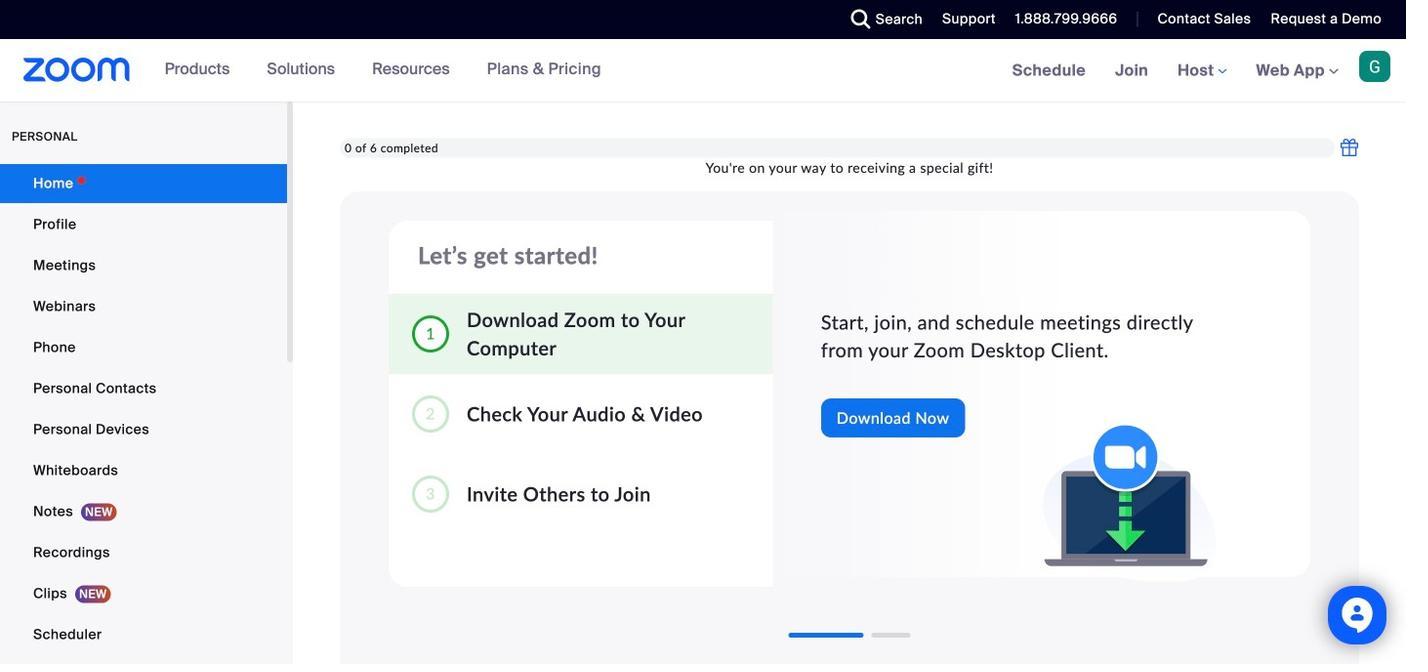 Task type: describe. For each thing, give the bounding box(es) containing it.
meetings navigation
[[998, 39, 1407, 103]]

product information navigation
[[150, 39, 616, 102]]



Task type: vqa. For each thing, say whether or not it's contained in the screenshot.
product information navigation
yes



Task type: locate. For each thing, give the bounding box(es) containing it.
personal menu menu
[[0, 164, 287, 664]]

profile picture image
[[1360, 51, 1391, 82]]

zoom logo image
[[23, 58, 131, 82]]

banner
[[0, 39, 1407, 103]]



